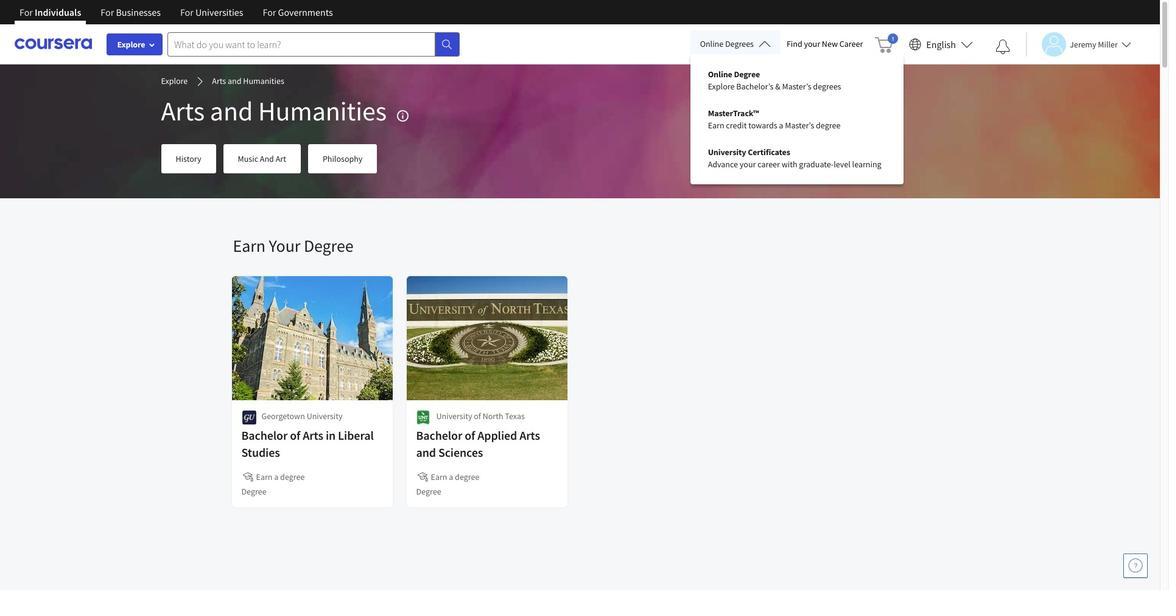 Task type: describe. For each thing, give the bounding box(es) containing it.
of for north
[[474, 411, 481, 422]]

applied
[[478, 428, 517, 443]]

of for applied
[[465, 428, 475, 443]]

liberal
[[338, 428, 374, 443]]

georgetown university
[[262, 411, 343, 422]]

miller
[[1098, 39, 1118, 50]]

explore link
[[161, 75, 188, 88]]

1 vertical spatial arts and humanities
[[161, 94, 387, 128]]

online degrees
[[700, 38, 754, 49]]

and up music
[[210, 94, 253, 128]]

find your new career
[[787, 38, 863, 49]]

arts right explore link
[[212, 76, 226, 87]]

mastertrack™ earn credit towards a master's degree
[[708, 108, 841, 131]]

governments
[[278, 6, 333, 18]]

0 horizontal spatial university
[[307, 411, 343, 422]]

0 vertical spatial arts and humanities
[[212, 76, 284, 87]]

georgetown
[[262, 411, 305, 422]]

degree right your
[[304, 235, 354, 257]]

online degrees menu
[[698, 61, 896, 178]]

north
[[483, 411, 504, 422]]

texas
[[505, 411, 525, 422]]

a inside mastertrack™ earn credit towards a master's degree
[[779, 120, 784, 131]]

degree for and
[[455, 472, 480, 483]]

explore button
[[107, 34, 163, 55]]

online degrees button
[[691, 30, 781, 57]]

find your new career link
[[781, 37, 869, 52]]

a for liberal
[[274, 472, 279, 483]]

philosophy link
[[308, 144, 377, 173]]

degree inside mastertrack™ earn credit towards a master's degree
[[816, 120, 841, 131]]

bachelor for studies
[[242, 428, 288, 443]]

for businesses
[[101, 6, 161, 18]]

earn inside mastertrack™ earn credit towards a master's degree
[[708, 120, 725, 131]]

master's for &
[[782, 81, 812, 92]]

of for arts
[[290, 428, 301, 443]]

for governments
[[263, 6, 333, 18]]

earn down studies
[[256, 472, 273, 483]]

degree down the sciences
[[416, 487, 441, 498]]

What do you want to learn? text field
[[168, 32, 436, 56]]

university of north texas image
[[416, 411, 430, 426]]

and inside bachelor of applied arts and sciences
[[416, 445, 436, 461]]

advance
[[708, 159, 738, 170]]

english button
[[905, 24, 978, 64]]

online for online degrees
[[700, 38, 724, 49]]

credit
[[726, 120, 747, 131]]

in
[[326, 428, 336, 443]]

degree inside online degree explore bachelor's & master's degrees
[[734, 69, 760, 80]]

outlined info action image
[[396, 109, 410, 123]]

banner navigation
[[10, 0, 343, 34]]

level
[[834, 159, 851, 170]]

and left "art" in the left top of the page
[[260, 153, 274, 164]]

new
[[822, 38, 838, 49]]

for universities
[[180, 6, 243, 18]]

english
[[927, 38, 956, 50]]

arts down explore link
[[161, 94, 205, 128]]

earn your degree carousel element
[[227, 199, 927, 549]]

show notifications image
[[996, 40, 1011, 54]]

shopping cart: 1 item image
[[876, 34, 899, 53]]

for for individuals
[[19, 6, 33, 18]]

0 vertical spatial humanities
[[243, 76, 284, 87]]

individuals
[[35, 6, 81, 18]]

degrees
[[726, 38, 754, 49]]

for for universities
[[180, 6, 194, 18]]

sciences
[[439, 445, 483, 461]]



Task type: vqa. For each thing, say whether or not it's contained in the screenshot.
The How
no



Task type: locate. For each thing, give the bounding box(es) containing it.
of
[[474, 411, 481, 422], [290, 428, 301, 443], [465, 428, 475, 443]]

music and art
[[238, 153, 286, 164]]

online inside online degrees dropdown button
[[700, 38, 724, 49]]

for left "businesses"
[[101, 6, 114, 18]]

earn a degree down the sciences
[[431, 472, 480, 483]]

university certificates advance your career with graduate-level learning
[[708, 147, 882, 170]]

master's inside mastertrack™ earn credit towards a master's degree
[[785, 120, 815, 131]]

coursera image
[[15, 34, 92, 54]]

jeremy miller button
[[1026, 32, 1132, 56]]

humanities up the philosophy at top
[[258, 94, 387, 128]]

your right find
[[804, 38, 821, 49]]

georgetown university image
[[242, 411, 257, 426]]

arts inside bachelor of applied arts and sciences
[[520, 428, 540, 443]]

explore inside online degree explore bachelor's & master's degrees
[[708, 81, 735, 92]]

learning
[[853, 159, 882, 170]]

4 for from the left
[[263, 6, 276, 18]]

humanities
[[243, 76, 284, 87], [258, 94, 387, 128]]

music and art link
[[223, 144, 301, 173]]

0 horizontal spatial earn a degree
[[256, 472, 305, 483]]

0 horizontal spatial degree
[[280, 472, 305, 483]]

degree down bachelor of arts in liberal studies
[[280, 472, 305, 483]]

1 horizontal spatial explore
[[161, 76, 188, 87]]

explore down explore popup button
[[161, 76, 188, 87]]

online for online degree explore bachelor's & master's degrees
[[708, 69, 733, 80]]

and left the sciences
[[416, 445, 436, 461]]

your
[[804, 38, 821, 49], [740, 159, 756, 170]]

for
[[19, 6, 33, 18], [101, 6, 114, 18], [180, 6, 194, 18], [263, 6, 276, 18]]

university right university of north texas image
[[436, 411, 472, 422]]

towards
[[749, 120, 778, 131]]

1 horizontal spatial your
[[804, 38, 821, 49]]

explore
[[117, 39, 145, 50], [161, 76, 188, 87], [708, 81, 735, 92]]

music
[[238, 153, 258, 164]]

earn a degree
[[256, 472, 305, 483], [431, 472, 480, 483]]

earn left your
[[233, 235, 266, 257]]

1 vertical spatial your
[[740, 159, 756, 170]]

for for governments
[[263, 6, 276, 18]]

and right explore link
[[228, 76, 242, 87]]

explore up mastertrack™
[[708, 81, 735, 92]]

humanities down what do you want to learn? text field
[[243, 76, 284, 87]]

your left career
[[740, 159, 756, 170]]

history
[[176, 153, 201, 164]]

bachelor of arts in liberal studies
[[242, 428, 374, 461]]

earn a degree for sciences
[[431, 472, 480, 483]]

0 vertical spatial your
[[804, 38, 821, 49]]

businesses
[[116, 6, 161, 18]]

studies
[[242, 445, 280, 461]]

and
[[228, 76, 242, 87], [210, 94, 253, 128], [260, 153, 274, 164], [416, 445, 436, 461]]

degree for liberal
[[280, 472, 305, 483]]

0 vertical spatial online
[[700, 38, 724, 49]]

bachelor up studies
[[242, 428, 288, 443]]

for left individuals
[[19, 6, 33, 18]]

arts inside bachelor of arts in liberal studies
[[303, 428, 324, 443]]

bachelor inside bachelor of arts in liberal studies
[[242, 428, 288, 443]]

degree
[[816, 120, 841, 131], [280, 472, 305, 483], [455, 472, 480, 483]]

a right towards
[[779, 120, 784, 131]]

jeremy miller
[[1070, 39, 1118, 50]]

bachelor of applied arts and sciences
[[416, 428, 540, 461]]

degree down degrees
[[816, 120, 841, 131]]

2 earn a degree from the left
[[431, 472, 480, 483]]

a for and
[[449, 472, 453, 483]]

2 horizontal spatial university
[[708, 147, 746, 158]]

degree up bachelor's
[[734, 69, 760, 80]]

2 bachelor from the left
[[416, 428, 463, 443]]

help center image
[[1129, 559, 1143, 574]]

bachelor down university of north texas image
[[416, 428, 463, 443]]

1 horizontal spatial bachelor
[[416, 428, 463, 443]]

master's right &
[[782, 81, 812, 92]]

arts down texas
[[520, 428, 540, 443]]

1 earn a degree from the left
[[256, 472, 305, 483]]

a
[[779, 120, 784, 131], [274, 472, 279, 483], [449, 472, 453, 483]]

1 vertical spatial humanities
[[258, 94, 387, 128]]

master's
[[782, 81, 812, 92], [785, 120, 815, 131]]

your inside university certificates advance your career with graduate-level learning
[[740, 159, 756, 170]]

university up the advance
[[708, 147, 746, 158]]

1 vertical spatial master's
[[785, 120, 815, 131]]

philosophy
[[323, 153, 363, 164]]

master's for a
[[785, 120, 815, 131]]

1 horizontal spatial university
[[436, 411, 472, 422]]

explore down for businesses
[[117, 39, 145, 50]]

of inside bachelor of applied arts and sciences
[[465, 428, 475, 443]]

3 for from the left
[[180, 6, 194, 18]]

bachelor for sciences
[[416, 428, 463, 443]]

of inside bachelor of arts in liberal studies
[[290, 428, 301, 443]]

1 horizontal spatial earn a degree
[[431, 472, 480, 483]]

0 horizontal spatial your
[[740, 159, 756, 170]]

universities
[[196, 6, 243, 18]]

0 horizontal spatial a
[[274, 472, 279, 483]]

arts left in
[[303, 428, 324, 443]]

career
[[758, 159, 780, 170]]

1 bachelor from the left
[[242, 428, 288, 443]]

0 horizontal spatial explore
[[117, 39, 145, 50]]

degree down the sciences
[[455, 472, 480, 483]]

earn your degree
[[233, 235, 354, 257]]

2 horizontal spatial explore
[[708, 81, 735, 92]]

university for university certificates advance your career with graduate-level learning
[[708, 147, 746, 158]]

university for university of north texas
[[436, 411, 472, 422]]

your
[[269, 235, 301, 257]]

online degree explore bachelor's & master's degrees
[[708, 69, 842, 92]]

art
[[276, 153, 286, 164]]

bachelor
[[242, 428, 288, 443], [416, 428, 463, 443]]

earn left credit
[[708, 120, 725, 131]]

of down georgetown university
[[290, 428, 301, 443]]

career
[[840, 38, 863, 49]]

jeremy
[[1070, 39, 1097, 50]]

earn down the sciences
[[431, 472, 447, 483]]

bachelor's
[[737, 81, 774, 92]]

university of north texas
[[436, 411, 525, 422]]

of up the sciences
[[465, 428, 475, 443]]

bachelor inside bachelor of applied arts and sciences
[[416, 428, 463, 443]]

university inside university certificates advance your career with graduate-level learning
[[708, 147, 746, 158]]

2 horizontal spatial degree
[[816, 120, 841, 131]]

&
[[776, 81, 781, 92]]

earn a degree down studies
[[256, 472, 305, 483]]

for for businesses
[[101, 6, 114, 18]]

1 for from the left
[[19, 6, 33, 18]]

degree
[[734, 69, 760, 80], [304, 235, 354, 257], [242, 487, 267, 498], [416, 487, 441, 498]]

master's inside online degree explore bachelor's & master's degrees
[[782, 81, 812, 92]]

of left north
[[474, 411, 481, 422]]

a down studies
[[274, 472, 279, 483]]

online left degrees
[[700, 38, 724, 49]]

0 horizontal spatial bachelor
[[242, 428, 288, 443]]

with
[[782, 159, 798, 170]]

degree down studies
[[242, 487, 267, 498]]

earn
[[708, 120, 725, 131], [233, 235, 266, 257], [256, 472, 273, 483], [431, 472, 447, 483]]

0 vertical spatial master's
[[782, 81, 812, 92]]

2 horizontal spatial a
[[779, 120, 784, 131]]

earn a degree for studies
[[256, 472, 305, 483]]

for left "governments"
[[263, 6, 276, 18]]

for individuals
[[19, 6, 81, 18]]

certificates
[[748, 147, 791, 158]]

2 for from the left
[[101, 6, 114, 18]]

None search field
[[168, 32, 460, 56]]

university up in
[[307, 411, 343, 422]]

1 vertical spatial online
[[708, 69, 733, 80]]

1 horizontal spatial a
[[449, 472, 453, 483]]

master's up university certificates advance your career with graduate-level learning
[[785, 120, 815, 131]]

online
[[700, 38, 724, 49], [708, 69, 733, 80]]

for left universities
[[180, 6, 194, 18]]

arts
[[212, 76, 226, 87], [161, 94, 205, 128], [303, 428, 324, 443], [520, 428, 540, 443]]

mastertrack™
[[708, 108, 759, 119]]

a down the sciences
[[449, 472, 453, 483]]

graduate-
[[799, 159, 834, 170]]

online down online degrees
[[708, 69, 733, 80]]

history link
[[161, 144, 216, 173]]

arts and humanities
[[212, 76, 284, 87], [161, 94, 387, 128]]

1 horizontal spatial degree
[[455, 472, 480, 483]]

university
[[708, 147, 746, 158], [307, 411, 343, 422], [436, 411, 472, 422]]

find
[[787, 38, 803, 49]]

explore inside popup button
[[117, 39, 145, 50]]

online inside online degree explore bachelor's & master's degrees
[[708, 69, 733, 80]]

degrees
[[813, 81, 842, 92]]



